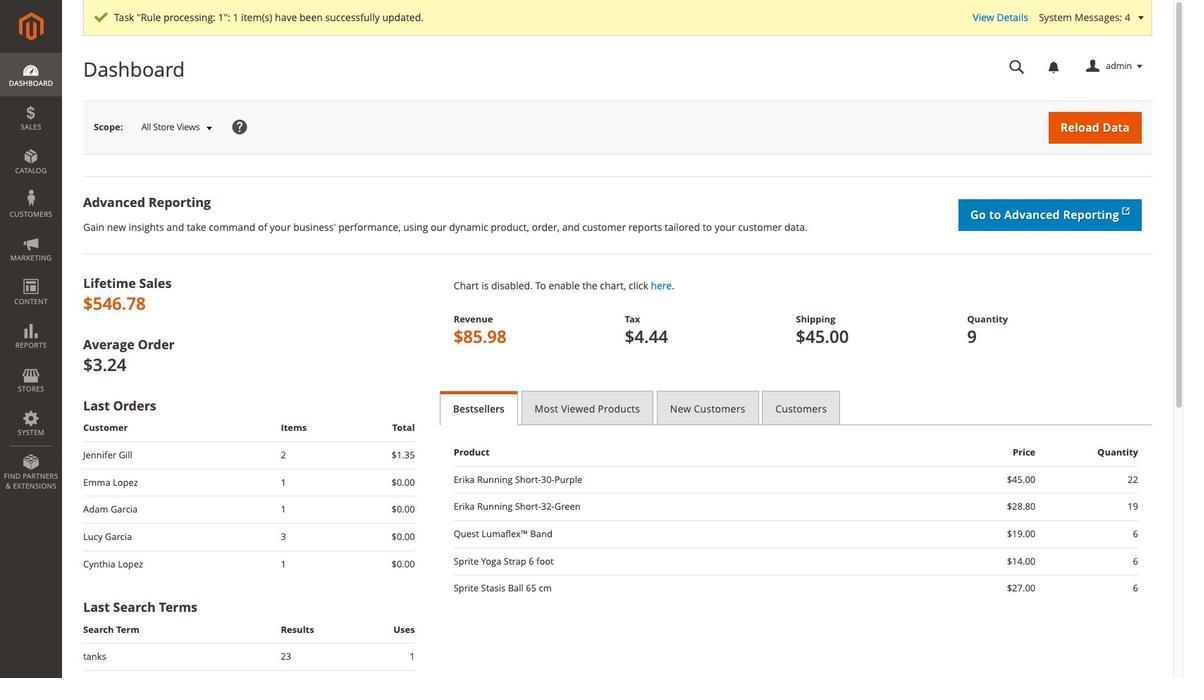 Task type: locate. For each thing, give the bounding box(es) containing it.
magento admin panel image
[[19, 12, 43, 41]]

tab
[[762, 391, 841, 426]]

menu bar
[[0, 53, 62, 499]]

tab list
[[440, 391, 1153, 426]]

None text field
[[1000, 54, 1035, 79]]



